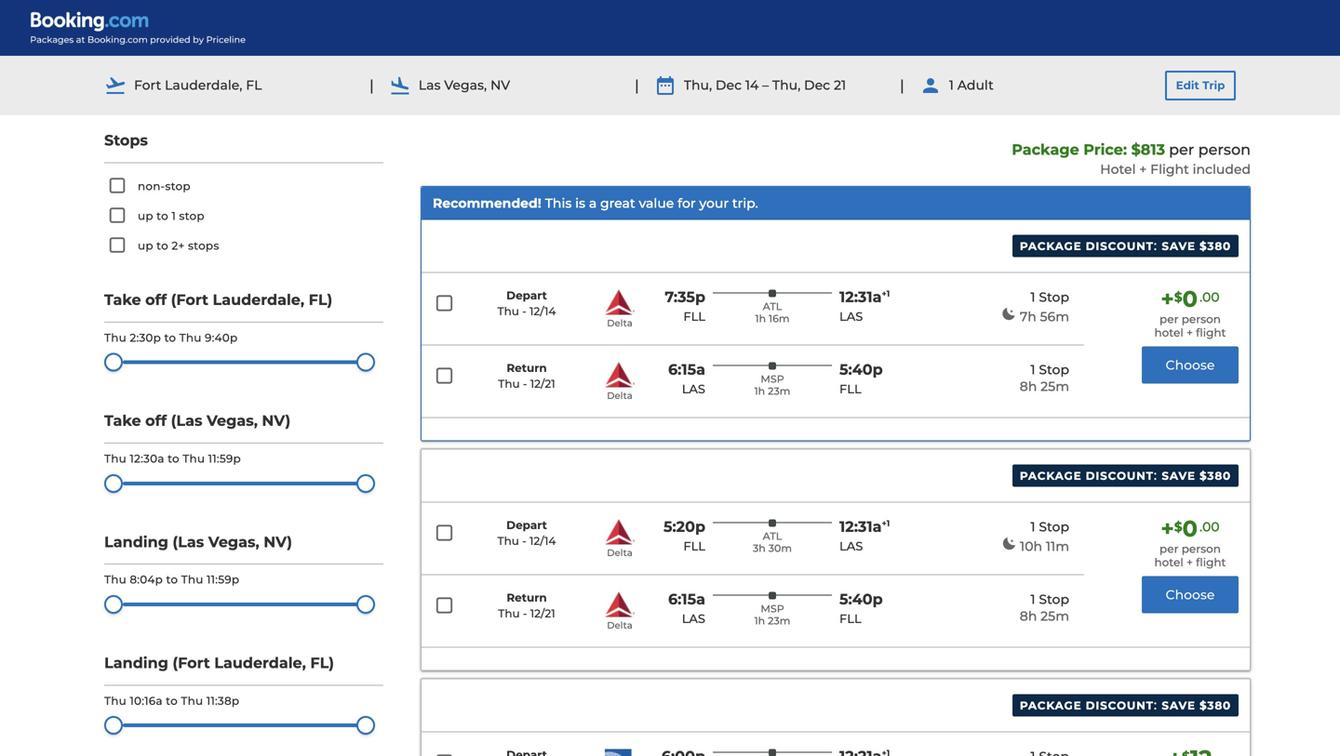 Task type: vqa. For each thing, say whether or not it's contained in the screenshot.
2+ at the left of the page
yes



Task type: describe. For each thing, give the bounding box(es) containing it.
up to 2+ stops
[[138, 239, 219, 253]]

0 vertical spatial vegas,
[[444, 77, 487, 93]]

. for 7:35p
[[1200, 290, 1203, 305]]

off for (fort
[[145, 291, 167, 309]]

included
[[1193, 161, 1251, 177]]

thu 8:04p to thu 11:59p
[[104, 574, 239, 587]]

56m
[[1040, 309, 1069, 325]]

2 vertical spatial lauderdale,
[[214, 654, 306, 672]]

las down 5:20p fll
[[682, 612, 706, 627]]

take off (fort lauderdale, fl)
[[104, 291, 332, 309]]

to for lauderdale,
[[166, 695, 178, 708]]

fll inside 5:20p fll
[[683, 539, 706, 554]]

4 delta air lines logo image from the top
[[605, 593, 635, 618]]

12:31a for 5:20p
[[840, 518, 882, 536]]

1 vertical spatial (fort
[[173, 654, 210, 672]]

return for 7:35p
[[507, 362, 547, 375]]

0 vertical spatial lauderdale,
[[165, 77, 242, 93]]

2 delta from the top
[[607, 391, 633, 402]]

take off (fort lauderdale, fl), earliest time slider
[[104, 353, 123, 372]]

hotel for 5:20p
[[1155, 556, 1184, 570]]

package discount : save $380 for 7:35p
[[1020, 238, 1231, 254]]

great
[[600, 195, 635, 211]]

price:
[[1084, 141, 1127, 159]]

$ inside "package price: $ 813 per person hotel + flight included"
[[1131, 141, 1141, 159]]

package for 7:35p
[[1020, 240, 1082, 253]]

1 down the 10h
[[1031, 592, 1036, 608]]

return for 5:20p
[[507, 592, 547, 605]]

is
[[575, 195, 586, 211]]

choose button for 5:20p
[[1142, 576, 1239, 614]]

person for 7:35p
[[1182, 313, 1221, 326]]

off for (las
[[145, 412, 167, 430]]

7h 56m
[[1020, 309, 1069, 325]]

12:31a +1 for 7:35p
[[840, 288, 890, 306]]

fll inside 7:35p fll
[[683, 310, 706, 324]]

1 vertical spatial (las
[[173, 533, 204, 551]]

take for take off (fort lauderdale, fl)
[[104, 291, 141, 309]]

2 vertical spatial vegas,
[[208, 533, 259, 551]]

| for las vegas, nv
[[370, 76, 374, 94]]

thu 2:30p to thu 9:40p
[[104, 331, 238, 345]]

0 vertical spatial fl)
[[309, 291, 332, 309]]

0 for 5:20p
[[1183, 516, 1198, 543]]

edit
[[1176, 79, 1199, 92]]

flight for 5:20p
[[1196, 556, 1226, 570]]

: for 5:20p
[[1154, 468, 1158, 484]]

16m
[[769, 313, 790, 325]]

3 discount from the top
[[1086, 700, 1154, 713]]

atl for 7:35p
[[763, 301, 782, 313]]

5:20p fll
[[664, 518, 706, 554]]

23m for 7:35p
[[768, 385, 791, 398]]

1 stop 8h 25m for 7:35p
[[1020, 362, 1069, 395]]

trip.
[[732, 195, 758, 211]]

6:15a las for 7:35p
[[668, 361, 706, 397]]

3 - from the top
[[522, 535, 527, 548]]

5:40p for 5:20p
[[840, 591, 883, 609]]

landing (fort lauderdale, fl)
[[104, 654, 334, 672]]

fort lauderdale, fl
[[134, 77, 262, 93]]

3 delta from the top
[[607, 548, 633, 559]]

edit trip button
[[1165, 71, 1236, 101]]

4 - from the top
[[523, 607, 527, 621]]

non-stop
[[138, 180, 191, 193]]

booking.com packages image
[[30, 11, 247, 45]]

30m
[[769, 543, 792, 555]]

stop down '11m'
[[1039, 592, 1069, 608]]

+ inside "package price: $ 813 per person hotel + flight included"
[[1139, 161, 1147, 177]]

10h 11m
[[1020, 539, 1069, 555]]

to for (fort
[[164, 331, 176, 345]]

23m for 5:20p
[[768, 615, 791, 628]]

1 delta from the top
[[607, 318, 633, 329]]

save for 5:20p
[[1162, 470, 1196, 483]]

: for 7:35p
[[1154, 238, 1158, 254]]

landing (las vegas, nv)
[[104, 533, 292, 551]]

person inside "package price: $ 813 per person hotel + flight included"
[[1199, 141, 1251, 159]]

0 vertical spatial (las
[[171, 412, 202, 430]]

12/14 for 5:20p
[[530, 535, 556, 548]]

per for 7:35p
[[1160, 313, 1179, 326]]

5:20p
[[664, 518, 706, 536]]

return thu - 12/21 for 5:20p
[[498, 592, 555, 621]]

fl
[[246, 77, 262, 93]]

recommended!
[[433, 195, 541, 211]]

1 up 7h
[[1031, 290, 1036, 305]]

msp 1h 23m for 5:20p
[[754, 603, 791, 628]]

to for vegas,
[[166, 574, 178, 587]]

4 delta from the top
[[607, 620, 633, 632]]

2 delta air lines logo image from the top
[[605, 363, 635, 388]]

2 dec from the left
[[804, 77, 830, 93]]

+ $ 0 . 00 per person hotel + flight for 7:35p
[[1155, 286, 1226, 340]]

las down 7:35p fll
[[682, 382, 706, 397]]

11:59p for (las
[[208, 452, 241, 466]]

+ $ 0 . 00 per person hotel + flight for 5:20p
[[1155, 516, 1226, 570]]

flight
[[1151, 161, 1189, 177]]

las right 30m
[[840, 539, 863, 554]]

12:30a
[[130, 452, 164, 466]]

7:35p fll
[[665, 288, 706, 324]]

0 vertical spatial nv)
[[262, 412, 291, 430]]

choose button for 7:35p
[[1142, 347, 1239, 384]]

3 delta air lines logo image from the top
[[605, 520, 635, 545]]

3 package discount : save $380 from the top
[[1020, 698, 1231, 714]]

1 down 7h
[[1031, 362, 1036, 378]]

12/21 for 7:35p
[[530, 377, 555, 391]]

stops
[[104, 131, 148, 149]]

package
[[1012, 141, 1079, 159]]

choose for 5:20p
[[1166, 587, 1215, 603]]

8:04p
[[130, 574, 163, 587]]

1 vertical spatial fl)
[[310, 654, 334, 672]]

+1 for 5:20p
[[882, 519, 890, 529]]

to down non-stop
[[156, 209, 168, 223]]

3 $380 from the top
[[1200, 700, 1231, 713]]

landing (fort lauderdale, fl), earliest time slider
[[104, 717, 123, 735]]

12/21 for 5:20p
[[530, 607, 555, 621]]

las
[[419, 77, 441, 93]]

nv
[[490, 77, 510, 93]]

thu, dec 14 – thu, dec 21
[[684, 77, 846, 93]]

1 thu, from the left
[[684, 77, 712, 93]]

value
[[639, 195, 674, 211]]

for
[[678, 195, 696, 211]]

1 adult
[[949, 77, 994, 93]]

atl 1h 16m
[[755, 301, 790, 325]]

813
[[1141, 141, 1165, 159]]

depart thu - 12/14 for 5:20p
[[498, 519, 556, 548]]

9:40p
[[205, 331, 238, 345]]

las vegas, nv
[[419, 77, 510, 93]]

7:35p
[[665, 288, 706, 306]]

21
[[834, 77, 846, 93]]

. for 5:20p
[[1200, 519, 1203, 535]]

up for up to 1 stop
[[138, 209, 153, 223]]

msp for 7:35p
[[761, 373, 784, 386]]

| for 1 adult
[[900, 76, 904, 94]]

–
[[762, 77, 769, 93]]

discount for 7:35p
[[1086, 240, 1154, 253]]

trip
[[1203, 79, 1225, 92]]

depart for 7:35p
[[506, 289, 547, 303]]

11m
[[1046, 539, 1069, 555]]

10h
[[1020, 539, 1043, 555]]

stop up the up to 1 stop
[[165, 180, 191, 193]]

landing (las vegas, nv), latest time slider
[[356, 596, 375, 614]]

per for 5:20p
[[1160, 543, 1179, 556]]

1 dec from the left
[[716, 77, 742, 93]]

12/14 for 7:35p
[[530, 305, 556, 318]]



Task type: locate. For each thing, give the bounding box(es) containing it.
1 vertical spatial discount
[[1086, 470, 1154, 483]]

1 6:15a las from the top
[[668, 361, 706, 397]]

landing for landing (fort lauderdale, fl)
[[104, 654, 168, 672]]

thu 10:16a to thu 11:38p
[[104, 695, 239, 708]]

1 vertical spatial lauderdale,
[[213, 291, 304, 309]]

a
[[589, 195, 597, 211]]

1 msp from the top
[[761, 373, 784, 386]]

1 hotel from the top
[[1155, 326, 1184, 340]]

0 vertical spatial landing
[[104, 533, 168, 551]]

delta
[[607, 318, 633, 329], [607, 391, 633, 402], [607, 548, 633, 559], [607, 620, 633, 632]]

landing for landing (las vegas, nv)
[[104, 533, 168, 551]]

0 vertical spatial $
[[1131, 141, 1141, 159]]

1 : from the top
[[1154, 238, 1158, 254]]

stop up '11m'
[[1039, 519, 1069, 535]]

msp for 5:20p
[[761, 603, 784, 616]]

(fort up thu 2:30p to thu 9:40p on the left top of page
[[171, 291, 208, 309]]

0 vertical spatial choose button
[[1142, 347, 1239, 384]]

hotel
[[1100, 161, 1136, 177]]

to
[[156, 209, 168, 223], [156, 239, 168, 253], [164, 331, 176, 345], [168, 452, 180, 466], [166, 574, 178, 587], [166, 695, 178, 708]]

2 horizontal spatial |
[[900, 76, 904, 94]]

2 msp 1h 23m from the top
[[754, 603, 791, 628]]

6:15a down 7:35p fll
[[668, 361, 706, 379]]

5:40p fll
[[840, 361, 883, 397], [840, 591, 883, 627]]

1 vertical spatial depart thu - 12/14
[[498, 519, 556, 548]]

1 depart from the top
[[506, 289, 547, 303]]

adult
[[957, 77, 994, 93]]

0 vertical spatial $380
[[1200, 240, 1231, 253]]

2 5:40p fll from the top
[[840, 591, 883, 627]]

8h for 7:35p
[[1020, 379, 1037, 395]]

1 12/14 from the top
[[530, 305, 556, 318]]

12:31a right atl 1h 16m
[[840, 288, 882, 306]]

6:15a for 5:20p
[[668, 591, 706, 609]]

lauderdale, up 11:38p
[[214, 654, 306, 672]]

$ for 5:20p
[[1174, 519, 1183, 535]]

8h
[[1020, 379, 1037, 395], [1020, 609, 1037, 625]]

united airlines logo image
[[605, 750, 635, 757]]

1 flight from the top
[[1196, 326, 1226, 340]]

0 vertical spatial 0
[[1183, 286, 1198, 313]]

lauderdale, up 9:40p at the top left of the page
[[213, 291, 304, 309]]

$ for 7:35p
[[1174, 290, 1183, 305]]

msp 1h 23m for 7:35p
[[754, 373, 791, 398]]

atl right 5:20p fll
[[763, 531, 782, 543]]

6:15a
[[668, 361, 706, 379], [668, 591, 706, 609]]

dec
[[716, 77, 742, 93], [804, 77, 830, 93]]

1 8h from the top
[[1020, 379, 1037, 395]]

1 12/21 from the top
[[530, 377, 555, 391]]

2 discount from the top
[[1086, 470, 1154, 483]]

1 horizontal spatial thu,
[[772, 77, 801, 93]]

2 5:40p from the top
[[840, 591, 883, 609]]

2 vertical spatial $380
[[1200, 700, 1231, 713]]

1 up the 10h
[[1031, 519, 1036, 535]]

$380 for 5:20p
[[1200, 470, 1231, 483]]

11:59p down take off (las vegas, nv)
[[208, 452, 241, 466]]

0 vertical spatial 5:40p fll
[[840, 361, 883, 397]]

return
[[507, 362, 547, 375], [507, 592, 547, 605]]

choose
[[1166, 357, 1215, 373], [1166, 587, 1215, 603]]

(las up 'thu 8:04p to thu 11:59p'
[[173, 533, 204, 551]]

1 stop
[[1031, 290, 1069, 305], [1031, 519, 1069, 535]]

2 up from the top
[[138, 239, 153, 253]]

:
[[1154, 238, 1158, 254], [1154, 468, 1158, 484], [1154, 698, 1158, 714]]

2 take from the top
[[104, 412, 141, 430]]

0 horizontal spatial dec
[[716, 77, 742, 93]]

1 6:15a from the top
[[668, 361, 706, 379]]

0 vertical spatial .
[[1200, 290, 1203, 305]]

1 save from the top
[[1162, 240, 1196, 253]]

landing
[[104, 533, 168, 551], [104, 654, 168, 672]]

2 atl from the top
[[763, 531, 782, 543]]

1 stop up 56m at right
[[1031, 290, 1069, 305]]

2 depart thu - 12/14 from the top
[[498, 519, 556, 548]]

1h down atl 1h 16m
[[754, 385, 765, 398]]

off up 12:30a
[[145, 412, 167, 430]]

0 vertical spatial save
[[1162, 240, 1196, 253]]

1 vertical spatial 12:31a +1
[[840, 518, 890, 536]]

25m for 7:35p
[[1041, 379, 1069, 395]]

2 6:15a from the top
[[668, 591, 706, 609]]

1 vertical spatial msp
[[761, 603, 784, 616]]

0 vertical spatial package
[[1020, 240, 1082, 253]]

0 vertical spatial return
[[507, 362, 547, 375]]

1 discount from the top
[[1086, 240, 1154, 253]]

1 horizontal spatial dec
[[804, 77, 830, 93]]

2 1 stop 8h 25m from the top
[[1020, 592, 1069, 625]]

fort
[[134, 77, 161, 93]]

lauderdale,
[[165, 77, 242, 93], [213, 291, 304, 309], [214, 654, 306, 672]]

1 vertical spatial 1 stop 8h 25m
[[1020, 592, 1069, 625]]

stop up stops
[[179, 209, 205, 223]]

00 for 7:35p
[[1203, 290, 1220, 305]]

0 vertical spatial package discount : save $380
[[1020, 238, 1231, 254]]

1 stop 8h 25m down "7h 56m"
[[1020, 362, 1069, 395]]

off up 2:30p
[[145, 291, 167, 309]]

1 left adult
[[949, 77, 954, 93]]

2 1 stop from the top
[[1031, 519, 1069, 535]]

las right 16m
[[840, 310, 863, 324]]

package for 5:20p
[[1020, 470, 1082, 483]]

1
[[949, 77, 954, 93], [172, 209, 176, 223], [1031, 290, 1036, 305], [1031, 362, 1036, 378], [1031, 519, 1036, 535], [1031, 592, 1036, 608]]

23m
[[768, 385, 791, 398], [768, 615, 791, 628]]

dec left 21
[[804, 77, 830, 93]]

2 vertical spatial $
[[1174, 519, 1183, 535]]

1 horizontal spatial |
[[635, 76, 639, 94]]

package discount : save $380 for 5:20p
[[1020, 468, 1231, 484]]

2 vertical spatial :
[[1154, 698, 1158, 714]]

1 vertical spatial msp 1h 23m
[[754, 603, 791, 628]]

to right "10:16a" on the bottom left of the page
[[166, 695, 178, 708]]

2 save from the top
[[1162, 470, 1196, 483]]

8h down the 10h
[[1020, 609, 1037, 625]]

1 choose button from the top
[[1142, 347, 1239, 384]]

11:59p
[[208, 452, 241, 466], [207, 574, 239, 587]]

depart for 5:20p
[[506, 519, 547, 532]]

1 | from the left
[[370, 76, 374, 94]]

6:15a las for 5:20p
[[668, 591, 706, 627]]

1 return from the top
[[507, 362, 547, 375]]

atl for 5:20p
[[763, 531, 782, 543]]

1 vertical spatial $
[[1174, 290, 1183, 305]]

0 vertical spatial 12:31a +1
[[840, 288, 890, 306]]

1 vertical spatial person
[[1182, 313, 1221, 326]]

11:38p
[[206, 695, 239, 708]]

00
[[1203, 290, 1220, 305], [1203, 519, 1220, 535]]

1 vertical spatial :
[[1154, 468, 1158, 484]]

1 23m from the top
[[768, 385, 791, 398]]

vegas, left nv
[[444, 77, 487, 93]]

2 | from the left
[[635, 76, 639, 94]]

1 stop for 7:35p
[[1031, 290, 1069, 305]]

1 vertical spatial package
[[1020, 470, 1082, 483]]

landing (las vegas, nv), earliest time slider
[[104, 596, 123, 614]]

00 for 5:20p
[[1203, 519, 1220, 535]]

1 stop for 5:20p
[[1031, 519, 1069, 535]]

0 vertical spatial :
[[1154, 238, 1158, 254]]

1 vertical spatial 12:31a
[[840, 518, 882, 536]]

25m down 56m at right
[[1041, 379, 1069, 395]]

12:31a
[[840, 288, 882, 306], [840, 518, 882, 536]]

dec left 14 at right
[[716, 77, 742, 93]]

1 vertical spatial 5:40p fll
[[840, 591, 883, 627]]

1 up '2+' on the top left of page
[[172, 209, 176, 223]]

hotel for 7:35p
[[1155, 326, 1184, 340]]

atl inside atl 1h 16m
[[763, 301, 782, 313]]

0 vertical spatial msp 1h 23m
[[754, 373, 791, 398]]

1 5:40p fll from the top
[[840, 361, 883, 397]]

discount
[[1086, 240, 1154, 253], [1086, 470, 1154, 483], [1086, 700, 1154, 713]]

0 vertical spatial 8h
[[1020, 379, 1037, 395]]

2 choose from the top
[[1166, 587, 1215, 603]]

thu 12:30a to thu 11:59p
[[104, 452, 241, 466]]

discount for 5:20p
[[1086, 470, 1154, 483]]

1 12:31a +1 from the top
[[840, 288, 890, 306]]

$380 for 7:35p
[[1200, 240, 1231, 253]]

2 0 from the top
[[1183, 516, 1198, 543]]

6:15a for 7:35p
[[668, 361, 706, 379]]

stop up 56m at right
[[1039, 290, 1069, 305]]

hotel
[[1155, 326, 1184, 340], [1155, 556, 1184, 570]]

flight for 7:35p
[[1196, 326, 1226, 340]]

2 12:31a from the top
[[840, 518, 882, 536]]

take off (fort lauderdale, fl), latest time slider
[[356, 353, 375, 372]]

1 return thu - 12/21 from the top
[[498, 362, 555, 391]]

1 1 stop 8h 25m from the top
[[1020, 362, 1069, 395]]

vegas, up 'thu 8:04p to thu 11:59p'
[[208, 533, 259, 551]]

0 vertical spatial 11:59p
[[208, 452, 241, 466]]

1 0 from the top
[[1183, 286, 1198, 313]]

vegas, up thu 12:30a to thu 11:59p
[[207, 412, 258, 430]]

atl 3h 30m
[[753, 531, 792, 555]]

0 vertical spatial 1h
[[755, 313, 766, 325]]

0 vertical spatial take
[[104, 291, 141, 309]]

(las
[[171, 412, 202, 430], [173, 533, 204, 551]]

msp 1h 23m
[[754, 373, 791, 398], [754, 603, 791, 628]]

-
[[522, 305, 527, 318], [523, 377, 527, 391], [522, 535, 527, 548], [523, 607, 527, 621]]

$380
[[1200, 240, 1231, 253], [1200, 470, 1231, 483], [1200, 700, 1231, 713]]

11:59p down landing (las vegas, nv)
[[207, 574, 239, 587]]

12:31a for 7:35p
[[840, 288, 882, 306]]

1h for 7:35p
[[754, 385, 765, 398]]

atl
[[763, 301, 782, 313], [763, 531, 782, 543]]

2 choose button from the top
[[1142, 576, 1239, 614]]

1 vertical spatial 23m
[[768, 615, 791, 628]]

save for 7:35p
[[1162, 240, 1196, 253]]

2 : from the top
[[1154, 468, 1158, 484]]

thu, left 14 at right
[[684, 77, 712, 93]]

2 package discount : save $380 from the top
[[1020, 468, 1231, 484]]

6:15a las
[[668, 361, 706, 397], [668, 591, 706, 627]]

23m down 16m
[[768, 385, 791, 398]]

1 choose from the top
[[1166, 357, 1215, 373]]

1 vertical spatial take
[[104, 412, 141, 430]]

0 vertical spatial +1
[[882, 289, 890, 299]]

1h for 5:20p
[[754, 615, 765, 628]]

person
[[1199, 141, 1251, 159], [1182, 313, 1221, 326], [1182, 543, 1221, 556]]

1 vertical spatial return
[[507, 592, 547, 605]]

0 vertical spatial 1 stop
[[1031, 290, 1069, 305]]

1 $380 from the top
[[1200, 240, 1231, 253]]

2 . from the top
[[1200, 519, 1203, 535]]

2 8h from the top
[[1020, 609, 1037, 625]]

up left '2+' on the top left of page
[[138, 239, 153, 253]]

2 - from the top
[[523, 377, 527, 391]]

1 depart thu - 12/14 from the top
[[498, 289, 556, 318]]

per inside "package price: $ 813 per person hotel + flight included"
[[1169, 141, 1195, 159]]

lauderdale, left 'fl'
[[165, 77, 242, 93]]

1 - from the top
[[522, 305, 527, 318]]

1 vertical spatial hotel
[[1155, 556, 1184, 570]]

11:59p for vegas,
[[207, 574, 239, 587]]

1 vertical spatial atl
[[763, 531, 782, 543]]

1 vertical spatial 0
[[1183, 516, 1198, 543]]

1h left 16m
[[755, 313, 766, 325]]

msp 1h 23m down 30m
[[754, 603, 791, 628]]

1 25m from the top
[[1041, 379, 1069, 395]]

1 00 from the top
[[1203, 290, 1220, 305]]

up
[[138, 209, 153, 223], [138, 239, 153, 253]]

flight
[[1196, 326, 1226, 340], [1196, 556, 1226, 570]]

0 vertical spatial depart
[[506, 289, 547, 303]]

1 vertical spatial 12/21
[[530, 607, 555, 621]]

5:40p fll for 5:20p
[[840, 591, 883, 627]]

2 return from the top
[[507, 592, 547, 605]]

3 | from the left
[[900, 76, 904, 94]]

stops
[[188, 239, 219, 253]]

23m down 30m
[[768, 615, 791, 628]]

1 5:40p from the top
[[840, 361, 883, 379]]

3 package from the top
[[1020, 700, 1082, 713]]

2 msp from the top
[[761, 603, 784, 616]]

2 vertical spatial package discount : save $380
[[1020, 698, 1231, 714]]

1 vertical spatial vegas,
[[207, 412, 258, 430]]

choose for 7:35p
[[1166, 357, 1215, 373]]

| for thu, dec 14 – thu, dec 21
[[635, 76, 639, 94]]

1 vertical spatial 8h
[[1020, 609, 1037, 625]]

1 vertical spatial return thu - 12/21
[[498, 592, 555, 621]]

8h down 7h
[[1020, 379, 1037, 395]]

0 vertical spatial 00
[[1203, 290, 1220, 305]]

14
[[745, 77, 759, 93]]

1 vertical spatial choose button
[[1142, 576, 1239, 614]]

0 vertical spatial (fort
[[171, 291, 208, 309]]

1 12:31a from the top
[[840, 288, 882, 306]]

take up 12:30a
[[104, 412, 141, 430]]

1h inside atl 1h 16m
[[755, 313, 766, 325]]

your
[[699, 195, 729, 211]]

package discount : save $380
[[1020, 238, 1231, 254], [1020, 468, 1231, 484], [1020, 698, 1231, 714]]

up down non-
[[138, 209, 153, 223]]

2 6:15a las from the top
[[668, 591, 706, 627]]

1 vertical spatial save
[[1162, 470, 1196, 483]]

to right 12:30a
[[168, 452, 180, 466]]

take off (las vegas, nv), latest time slider
[[356, 474, 375, 493]]

2 12/21 from the top
[[530, 607, 555, 621]]

1 1 stop from the top
[[1031, 290, 1069, 305]]

take for take off (las vegas, nv)
[[104, 412, 141, 430]]

to right 2:30p
[[164, 331, 176, 345]]

1 atl from the top
[[763, 301, 782, 313]]

2 00 from the top
[[1203, 519, 1220, 535]]

1 vertical spatial 5:40p
[[840, 591, 883, 609]]

up to 1 stop
[[138, 209, 205, 223]]

0 vertical spatial + $ 0 . 00 per person hotel + flight
[[1155, 286, 1226, 340]]

take off (las vegas, nv), earliest time slider
[[104, 474, 123, 493]]

6:15a down 5:20p fll
[[668, 591, 706, 609]]

(fort
[[171, 291, 208, 309], [173, 654, 210, 672]]

to right 8:04p
[[166, 574, 178, 587]]

2 23m from the top
[[768, 615, 791, 628]]

12:31a +1
[[840, 288, 890, 306], [840, 518, 890, 536]]

landing up 8:04p
[[104, 533, 168, 551]]

5:40p fll for 7:35p
[[840, 361, 883, 397]]

1 vertical spatial per
[[1160, 313, 1179, 326]]

2 hotel from the top
[[1155, 556, 1184, 570]]

2 12:31a +1 from the top
[[840, 518, 890, 536]]

2:30p
[[130, 331, 161, 345]]

2 25m from the top
[[1041, 609, 1069, 625]]

7h
[[1020, 309, 1037, 325]]

3h
[[753, 543, 766, 555]]

$
[[1131, 141, 1141, 159], [1174, 290, 1183, 305], [1174, 519, 1183, 535]]

0 horizontal spatial |
[[370, 76, 374, 94]]

atl right 7:35p fll
[[763, 301, 782, 313]]

1 vertical spatial 6:15a las
[[668, 591, 706, 627]]

return thu - 12/21 for 7:35p
[[498, 362, 555, 391]]

1 vertical spatial + $ 0 . 00 per person hotel + flight
[[1155, 516, 1226, 570]]

atl inside atl 3h 30m
[[763, 531, 782, 543]]

1 vertical spatial flight
[[1196, 556, 1226, 570]]

delta air lines logo image
[[605, 290, 635, 315], [605, 363, 635, 388], [605, 520, 635, 545], [605, 593, 635, 618]]

25m for 5:20p
[[1041, 609, 1069, 625]]

landing up "10:16a" on the bottom left of the page
[[104, 654, 168, 672]]

take off (las vegas, nv)
[[104, 412, 291, 430]]

1h down 3h
[[754, 615, 765, 628]]

1 up from the top
[[138, 209, 153, 223]]

+1
[[882, 289, 890, 299], [882, 519, 890, 529]]

6:15a las down 5:20p fll
[[668, 591, 706, 627]]

1 vertical spatial $380
[[1200, 470, 1231, 483]]

1 vertical spatial .
[[1200, 519, 1203, 535]]

2 $380 from the top
[[1200, 470, 1231, 483]]

msp
[[761, 373, 784, 386], [761, 603, 784, 616]]

(las up thu 12:30a to thu 11:59p
[[171, 412, 202, 430]]

10:16a
[[130, 695, 163, 708]]

25m down '11m'
[[1041, 609, 1069, 625]]

msp down 30m
[[761, 603, 784, 616]]

nv)
[[262, 412, 291, 430], [264, 533, 292, 551]]

0 vertical spatial msp
[[761, 373, 784, 386]]

3 : from the top
[[1154, 698, 1158, 714]]

|
[[370, 76, 374, 94], [635, 76, 639, 94], [900, 76, 904, 94]]

12/21
[[530, 377, 555, 391], [530, 607, 555, 621]]

1 vertical spatial 1 stop
[[1031, 519, 1069, 535]]

1 . from the top
[[1200, 290, 1203, 305]]

2 flight from the top
[[1196, 556, 1226, 570]]

depart thu - 12/14
[[498, 289, 556, 318], [498, 519, 556, 548]]

12:31a right atl 3h 30m
[[840, 518, 882, 536]]

0 vertical spatial up
[[138, 209, 153, 223]]

1 vertical spatial depart
[[506, 519, 547, 532]]

2 + $ 0 . 00 per person hotel + flight from the top
[[1155, 516, 1226, 570]]

off
[[145, 291, 167, 309], [145, 412, 167, 430]]

1 vertical spatial off
[[145, 412, 167, 430]]

.
[[1200, 290, 1203, 305], [1200, 519, 1203, 535]]

package price: $ 813 per person hotel + flight included
[[1012, 141, 1251, 177]]

edit trip
[[1176, 79, 1225, 92]]

12:31a +1 for 5:20p
[[840, 518, 890, 536]]

fll
[[683, 310, 706, 324], [840, 382, 862, 397], [683, 539, 706, 554], [840, 612, 862, 627]]

1 stop 8h 25m for 5:20p
[[1020, 592, 1069, 625]]

take up 2:30p
[[104, 291, 141, 309]]

stop down 56m at right
[[1039, 362, 1069, 378]]

0 for 7:35p
[[1183, 286, 1198, 313]]

2 vertical spatial per
[[1160, 543, 1179, 556]]

6:15a las down 7:35p fll
[[668, 361, 706, 397]]

save
[[1162, 240, 1196, 253], [1162, 470, 1196, 483], [1162, 700, 1196, 713]]

1 stop 8h 25m down the 10h 11m
[[1020, 592, 1069, 625]]

1 +1 from the top
[[882, 289, 890, 299]]

2+
[[172, 239, 185, 253]]

thu,
[[684, 77, 712, 93], [772, 77, 801, 93]]

this
[[545, 195, 572, 211]]

2 landing from the top
[[104, 654, 168, 672]]

1 delta air lines logo image from the top
[[605, 290, 635, 315]]

2 return thu - 12/21 from the top
[[498, 592, 555, 621]]

+
[[1139, 161, 1147, 177], [1161, 286, 1174, 313], [1187, 326, 1193, 340], [1161, 516, 1174, 543], [1187, 556, 1193, 570]]

1 off from the top
[[145, 291, 167, 309]]

to for (las
[[168, 452, 180, 466]]

2 thu, from the left
[[772, 77, 801, 93]]

thu, right –
[[772, 77, 801, 93]]

0 vertical spatial discount
[[1086, 240, 1154, 253]]

0 vertical spatial choose
[[1166, 357, 1215, 373]]

stop
[[165, 180, 191, 193], [179, 209, 205, 223], [1039, 290, 1069, 305], [1039, 362, 1069, 378], [1039, 519, 1069, 535], [1039, 592, 1069, 608]]

1 vertical spatial 6:15a
[[668, 591, 706, 609]]

2 12/14 from the top
[[530, 535, 556, 548]]

0
[[1183, 286, 1198, 313], [1183, 516, 1198, 543]]

1 landing from the top
[[104, 533, 168, 551]]

2 +1 from the top
[[882, 519, 890, 529]]

0 horizontal spatial thu,
[[684, 77, 712, 93]]

1 vertical spatial choose
[[1166, 587, 1215, 603]]

recommended! this is a great value for your trip.
[[433, 195, 758, 211]]

+ $ 0 . 00 per person hotel + flight
[[1155, 286, 1226, 340], [1155, 516, 1226, 570]]

(fort up thu 10:16a to thu 11:38p
[[173, 654, 210, 672]]

msp 1h 23m down 16m
[[754, 373, 791, 398]]

1 + $ 0 . 00 per person hotel + flight from the top
[[1155, 286, 1226, 340]]

1 vertical spatial landing
[[104, 654, 168, 672]]

0 vertical spatial 6:15a las
[[668, 361, 706, 397]]

0 vertical spatial 1 stop 8h 25m
[[1020, 362, 1069, 395]]

1 package from the top
[[1020, 240, 1082, 253]]

0 vertical spatial depart thu - 12/14
[[498, 289, 556, 318]]

0 vertical spatial return thu - 12/21
[[498, 362, 555, 391]]

3 save from the top
[[1162, 700, 1196, 713]]

0 vertical spatial flight
[[1196, 326, 1226, 340]]

8h for 5:20p
[[1020, 609, 1037, 625]]

2 depart from the top
[[506, 519, 547, 532]]

0 vertical spatial off
[[145, 291, 167, 309]]

1 take from the top
[[104, 291, 141, 309]]

+1 for 7:35p
[[882, 289, 890, 299]]

per
[[1169, 141, 1195, 159], [1160, 313, 1179, 326], [1160, 543, 1179, 556]]

up for up to 2+ stops
[[138, 239, 153, 253]]

1 vertical spatial 25m
[[1041, 609, 1069, 625]]

person for 5:20p
[[1182, 543, 1221, 556]]

1 stop up the 10h 11m
[[1031, 519, 1069, 535]]

0 vertical spatial 23m
[[768, 385, 791, 398]]

1 vertical spatial package discount : save $380
[[1020, 468, 1231, 484]]

2 vertical spatial save
[[1162, 700, 1196, 713]]

1 package discount : save $380 from the top
[[1020, 238, 1231, 254]]

to left '2+' on the top left of page
[[156, 239, 168, 253]]

2 vertical spatial 1h
[[754, 615, 765, 628]]

2 package from the top
[[1020, 470, 1082, 483]]

1 vertical spatial up
[[138, 239, 153, 253]]

depart thu - 12/14 for 7:35p
[[498, 289, 556, 318]]

msp down 16m
[[761, 373, 784, 386]]

non-
[[138, 180, 165, 193]]

1 vertical spatial nv)
[[264, 533, 292, 551]]

5:40p for 7:35p
[[840, 361, 883, 379]]

landing (fort lauderdale, fl), latest time slider
[[356, 717, 375, 735]]



